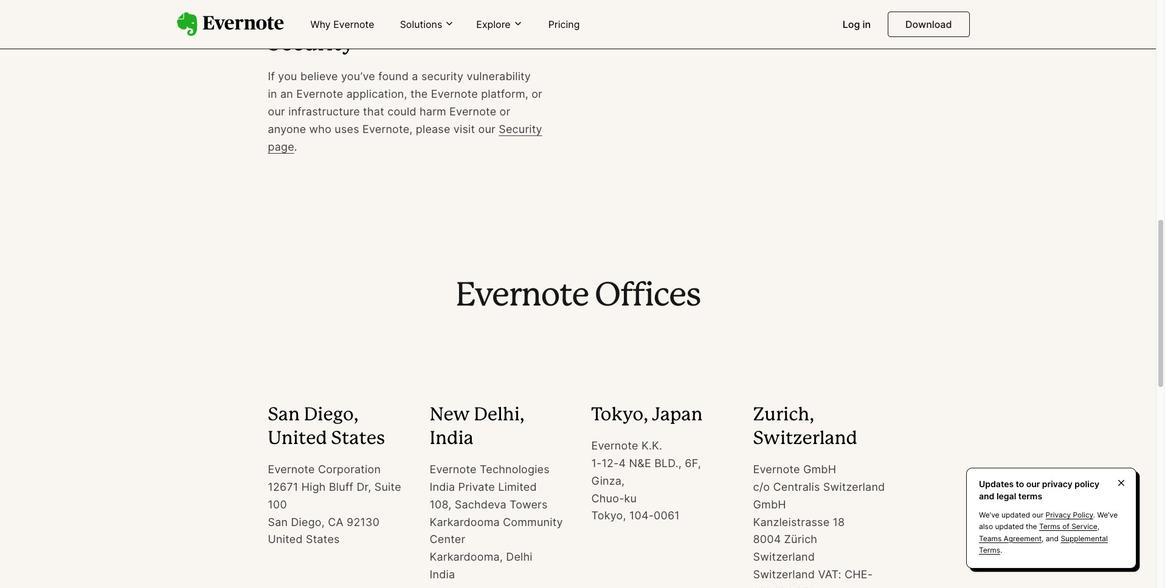 Task type: vqa. For each thing, say whether or not it's contained in the screenshot.
for at the left
no



Task type: locate. For each thing, give the bounding box(es) containing it.
92130
[[347, 516, 380, 529]]

security page link
[[268, 123, 542, 153]]

108,
[[430, 498, 452, 511]]

2 horizontal spatial .
[[1093, 511, 1095, 520]]

1 vertical spatial tokyo,
[[591, 510, 626, 523]]

0 vertical spatial ,
[[1097, 523, 1099, 532]]

evernote inside evernote k.k. 1-12-4 n&e bld., 6f, ginza, chuo-ku tokyo, 104-0061
[[591, 440, 638, 452]]

the down we've updated our privacy policy
[[1026, 523, 1037, 532]]

we've up also
[[979, 511, 999, 520]]

0 vertical spatial terms
[[1039, 523, 1060, 532]]

0 horizontal spatial or
[[500, 105, 510, 118]]

. inside . we've also updated the
[[1093, 511, 1095, 520]]

centralis
[[773, 481, 820, 494]]

100
[[268, 498, 287, 511]]

. we've also updated the
[[979, 511, 1118, 532]]

karkardooma,
[[430, 551, 503, 564]]

1 vertical spatial and
[[1046, 534, 1059, 543]]

0 horizontal spatial gmbh
[[753, 498, 786, 511]]

security down why on the top of the page
[[268, 34, 355, 54]]

solutions button
[[396, 18, 458, 31]]

states
[[331, 431, 385, 448], [306, 533, 340, 546]]

0 vertical spatial security
[[268, 34, 355, 54]]

2 we've from the left
[[1097, 511, 1118, 520]]

and inside updates to our privacy policy and legal terms
[[979, 491, 994, 501]]

0 horizontal spatial and
[[979, 491, 994, 501]]

we've
[[979, 511, 999, 520], [1097, 511, 1118, 520]]

privacy
[[1046, 511, 1071, 520]]

download link
[[888, 12, 970, 37]]

1 united from the top
[[268, 431, 327, 448]]

1 horizontal spatial security
[[499, 123, 542, 135]]

download
[[906, 18, 952, 30]]

switzerland down zurich,
[[753, 431, 857, 448]]

updated
[[1002, 511, 1030, 520], [995, 523, 1024, 532]]

chuo-
[[591, 492, 624, 505]]

united up 12671
[[268, 431, 327, 448]]

0 vertical spatial diego,
[[304, 408, 359, 425]]

security
[[268, 34, 355, 54], [499, 123, 542, 135]]

2 san from the top
[[268, 516, 288, 529]]

1 vertical spatial united
[[268, 533, 303, 546]]

our down "an"
[[268, 105, 285, 118]]

8004
[[753, 533, 781, 546]]

1 vertical spatial san
[[268, 516, 288, 529]]

1 vertical spatial terms
[[979, 546, 1000, 555]]

towers
[[510, 498, 548, 511]]

. down teams agreement link
[[1000, 546, 1002, 555]]

1 horizontal spatial the
[[1026, 523, 1037, 532]]

diego, up corporation in the bottom left of the page
[[304, 408, 359, 425]]

gmbh down c/o
[[753, 498, 786, 511]]

supplemental
[[1061, 534, 1108, 543]]

diego, inside 'san diego, united states'
[[304, 408, 359, 425]]

updated up teams agreement link
[[995, 523, 1024, 532]]

0 horizontal spatial the
[[410, 88, 428, 100]]

18
[[833, 516, 845, 529]]

tokyo, up k.k.
[[591, 408, 648, 425]]

security inside security page
[[499, 123, 542, 135]]

united inside evernote corporation 12671 high bluff dr, suite 100 san diego, ca 92130 united states
[[268, 533, 303, 546]]

1 horizontal spatial and
[[1046, 534, 1059, 543]]

evernote corporation 12671 high bluff dr, suite 100 san diego, ca 92130 united states
[[268, 463, 401, 546]]

1 horizontal spatial in
[[863, 18, 871, 30]]

gmbh up centralis
[[803, 463, 836, 476]]

terms
[[1039, 523, 1060, 532], [979, 546, 1000, 555]]

our
[[268, 105, 285, 118], [478, 123, 496, 135], [1026, 479, 1040, 490], [1032, 511, 1044, 520]]

karkardooma
[[430, 516, 500, 529]]

our up terms
[[1026, 479, 1040, 490]]

india down new at the bottom left of the page
[[430, 431, 473, 448]]

tokyo, down chuo-
[[591, 510, 626, 523]]

evernote
[[333, 18, 374, 30], [296, 88, 343, 100], [431, 88, 478, 100], [449, 105, 496, 118], [456, 282, 589, 312], [591, 440, 638, 452], [268, 463, 315, 476], [430, 463, 477, 476], [753, 463, 800, 476]]

dr,
[[357, 481, 371, 494]]

3 india from the top
[[430, 569, 455, 581]]

1 vertical spatial in
[[268, 88, 277, 100]]

in inside if you believe you've found a security vulnerability in an evernote application, the evernote platform, or our infrastructure that could harm evernote or anyone who uses evernote, please visit our
[[268, 88, 277, 100]]

new
[[430, 408, 470, 425]]

kanzleistrasse
[[753, 516, 830, 529]]

or down platform,
[[500, 105, 510, 118]]

india up 108,
[[430, 481, 455, 494]]

and
[[979, 491, 994, 501], [1046, 534, 1059, 543]]

tokyo, japan
[[591, 408, 703, 425]]

or
[[532, 88, 542, 100], [500, 105, 510, 118]]

states up corporation in the bottom left of the page
[[331, 431, 385, 448]]

1 vertical spatial updated
[[995, 523, 1024, 532]]

2 tokyo, from the top
[[591, 510, 626, 523]]

0 vertical spatial or
[[532, 88, 542, 100]]

vulnerability
[[467, 70, 531, 83]]

found
[[378, 70, 409, 83]]

san
[[268, 408, 300, 425], [268, 516, 288, 529]]

0 vertical spatial india
[[430, 431, 473, 448]]

1 horizontal spatial or
[[532, 88, 542, 100]]

1 vertical spatial security
[[499, 123, 542, 135]]

and down . we've also updated the
[[1046, 534, 1059, 543]]

0 horizontal spatial terms
[[979, 546, 1000, 555]]

security for security
[[268, 34, 355, 54]]

could
[[387, 105, 416, 118]]

0 vertical spatial gmbh
[[803, 463, 836, 476]]

san inside evernote corporation 12671 high bluff dr, suite 100 san diego, ca 92130 united states
[[268, 516, 288, 529]]

or right platform,
[[532, 88, 542, 100]]

switzerland up 190.124.378
[[753, 569, 815, 581]]

. down anyone
[[294, 140, 297, 153]]

harm
[[420, 105, 446, 118]]

pricing
[[548, 18, 580, 30]]

we've right policy
[[1097, 511, 1118, 520]]

2 india from the top
[[430, 481, 455, 494]]

of
[[1063, 523, 1069, 532]]

1 vertical spatial india
[[430, 481, 455, 494]]

states inside evernote corporation 12671 high bluff dr, suite 100 san diego, ca 92130 united states
[[306, 533, 340, 546]]

1 vertical spatial diego,
[[291, 516, 325, 529]]

0 vertical spatial united
[[268, 431, 327, 448]]

1 horizontal spatial terms
[[1039, 523, 1060, 532]]

updated down legal at the right bottom of page
[[1002, 511, 1030, 520]]

1 vertical spatial the
[[1026, 523, 1037, 532]]

0 horizontal spatial we've
[[979, 511, 999, 520]]

also
[[979, 523, 993, 532]]

bld.,
[[654, 457, 682, 470]]

the
[[410, 88, 428, 100], [1026, 523, 1037, 532]]

india inside new delhi, india
[[430, 431, 473, 448]]

1 vertical spatial .
[[1093, 511, 1095, 520]]

0 horizontal spatial ,
[[1042, 534, 1044, 543]]

updated inside . we've also updated the
[[995, 523, 1024, 532]]

states inside 'san diego, united states'
[[331, 431, 385, 448]]

san inside 'san diego, united states'
[[268, 408, 300, 425]]

platform,
[[481, 88, 528, 100]]

0 vertical spatial and
[[979, 491, 994, 501]]

united down "100"
[[268, 533, 303, 546]]

1 horizontal spatial we've
[[1097, 511, 1118, 520]]

.
[[294, 140, 297, 153], [1093, 511, 1095, 520], [1000, 546, 1002, 555]]

and down updates
[[979, 491, 994, 501]]

0 vertical spatial updated
[[1002, 511, 1030, 520]]

the down a
[[410, 88, 428, 100]]

india down karkardooma,
[[430, 569, 455, 581]]

our inside updates to our privacy policy and legal terms
[[1026, 479, 1040, 490]]

states down ca
[[306, 533, 340, 546]]

security
[[421, 70, 464, 83]]

. up the service
[[1093, 511, 1095, 520]]

0 vertical spatial states
[[331, 431, 385, 448]]

zürich
[[784, 533, 817, 546]]

terms inside supplemental terms
[[979, 546, 1000, 555]]

our right visit
[[478, 123, 496, 135]]

1 horizontal spatial gmbh
[[803, 463, 836, 476]]

agreement
[[1004, 534, 1042, 543]]

, up the supplemental
[[1097, 523, 1099, 532]]

2 vertical spatial india
[[430, 569, 455, 581]]

log
[[843, 18, 860, 30]]

12-
[[602, 457, 619, 470]]

0 horizontal spatial security
[[268, 34, 355, 54]]

tokyo,
[[591, 408, 648, 425], [591, 510, 626, 523]]

1 horizontal spatial .
[[1000, 546, 1002, 555]]

2 united from the top
[[268, 533, 303, 546]]

terms down "privacy"
[[1039, 523, 1060, 532]]

0061
[[654, 510, 680, 523]]

a
[[412, 70, 418, 83]]

we've inside . we've also updated the
[[1097, 511, 1118, 520]]

1 san from the top
[[268, 408, 300, 425]]

terms down teams
[[979, 546, 1000, 555]]

1 india from the top
[[430, 431, 473, 448]]

you
[[278, 70, 297, 83]]

0 vertical spatial .
[[294, 140, 297, 153]]

security page
[[268, 123, 542, 153]]

security down platform,
[[499, 123, 542, 135]]

0 vertical spatial tokyo,
[[591, 408, 648, 425]]

in right log
[[863, 18, 871, 30]]

0 vertical spatial in
[[863, 18, 871, 30]]

2 vertical spatial .
[[1000, 546, 1002, 555]]

12671
[[268, 481, 298, 494]]

0 horizontal spatial in
[[268, 88, 277, 100]]

in left "an"
[[268, 88, 277, 100]]

0 horizontal spatial .
[[294, 140, 297, 153]]

ca
[[328, 516, 343, 529]]

evernote technologies india private limited 108, sachdeva towers karkardooma community center karkardooma, delhi india
[[430, 463, 563, 581]]

united inside 'san diego, united states'
[[268, 431, 327, 448]]

,
[[1097, 523, 1099, 532], [1042, 534, 1044, 543]]

1 vertical spatial states
[[306, 533, 340, 546]]

0 vertical spatial the
[[410, 88, 428, 100]]

, down . we've also updated the
[[1042, 534, 1044, 543]]

india
[[430, 431, 473, 448], [430, 481, 455, 494], [430, 569, 455, 581]]

log in
[[843, 18, 871, 30]]

believe
[[300, 70, 338, 83]]

0 vertical spatial san
[[268, 408, 300, 425]]

diego, left ca
[[291, 516, 325, 529]]



Task type: describe. For each thing, give the bounding box(es) containing it.
1 tokyo, from the top
[[591, 408, 648, 425]]

n&e
[[629, 457, 651, 470]]

1 vertical spatial or
[[500, 105, 510, 118]]

teams agreement link
[[979, 534, 1042, 543]]

service
[[1072, 523, 1097, 532]]

switzerland down zürich
[[753, 551, 815, 564]]

japan
[[652, 408, 703, 425]]

104-
[[629, 510, 654, 523]]

why
[[310, 18, 331, 30]]

security for security page
[[499, 123, 542, 135]]

legal
[[997, 491, 1016, 501]]

in inside log in "link"
[[863, 18, 871, 30]]

application,
[[346, 88, 407, 100]]

policy
[[1073, 511, 1093, 520]]

switzerland up 18
[[823, 481, 885, 494]]

terms of service link
[[1039, 523, 1097, 532]]

the inside if you believe you've found a security vulnerability in an evernote application, the evernote platform, or our infrastructure that could harm evernote or anyone who uses evernote, please visit our
[[410, 88, 428, 100]]

zurich, switzerland
[[753, 408, 857, 448]]

pricing link
[[541, 13, 587, 36]]

india for evernote
[[430, 481, 455, 494]]

ginza,
[[591, 475, 625, 488]]

terms of service , teams agreement , and
[[979, 523, 1099, 543]]

center
[[430, 533, 465, 546]]

log in link
[[835, 13, 878, 36]]

why evernote link
[[303, 13, 382, 36]]

1 vertical spatial gmbh
[[753, 498, 786, 511]]

please
[[416, 123, 450, 135]]

that
[[363, 105, 384, 118]]

1 vertical spatial ,
[[1042, 534, 1044, 543]]

infrastructure
[[288, 105, 360, 118]]

suite
[[374, 481, 401, 494]]

6f,
[[685, 457, 701, 470]]

an
[[280, 88, 293, 100]]

terms
[[1018, 491, 1042, 501]]

new delhi, india
[[430, 408, 525, 448]]

bluff
[[329, 481, 353, 494]]

evernote inside evernote technologies india private limited 108, sachdeva towers karkardooma community center karkardooma, delhi india
[[430, 463, 477, 476]]

page
[[268, 140, 294, 153]]

our up terms of service , teams agreement , and
[[1032, 511, 1044, 520]]

evernote k.k. 1-12-4 n&e bld., 6f, ginza, chuo-ku tokyo, 104-0061
[[591, 440, 701, 523]]

sachdeva
[[455, 498, 506, 511]]

offices
[[595, 282, 700, 312]]

updates to our privacy policy and legal terms
[[979, 479, 1099, 501]]

190.124.378
[[753, 586, 816, 589]]

evernote logo image
[[177, 12, 284, 36]]

corporation
[[318, 463, 381, 476]]

community
[[503, 516, 563, 529]]

explore button
[[473, 18, 526, 31]]

who
[[309, 123, 331, 135]]

anyone
[[268, 123, 306, 135]]

1 we've from the left
[[979, 511, 999, 520]]

explore
[[476, 18, 511, 30]]

evernote inside evernote corporation 12671 high bluff dr, suite 100 san diego, ca 92130 united states
[[268, 463, 315, 476]]

if
[[268, 70, 275, 83]]

india for new
[[430, 431, 473, 448]]

teams
[[979, 534, 1002, 543]]

diego, inside evernote corporation 12671 high bluff dr, suite 100 san diego, ca 92130 united states
[[291, 516, 325, 529]]

san diego, united states
[[268, 408, 385, 448]]

policy
[[1075, 479, 1099, 490]]

limited
[[498, 481, 537, 494]]

private
[[458, 481, 495, 494]]

delhi,
[[474, 408, 525, 425]]

if you believe you've found a security vulnerability in an evernote application, the evernote platform, or our infrastructure that could harm evernote or anyone who uses evernote, please visit our
[[268, 70, 542, 135]]

supplemental terms link
[[979, 534, 1108, 555]]

the inside . we've also updated the
[[1026, 523, 1037, 532]]

why evernote
[[310, 18, 374, 30]]

you've
[[341, 70, 375, 83]]

uses
[[335, 123, 359, 135]]

zurich,
[[753, 408, 814, 425]]

updates
[[979, 479, 1014, 490]]

1-
[[591, 457, 602, 470]]

k.k.
[[642, 440, 662, 452]]

high
[[301, 481, 326, 494]]

terms inside terms of service , teams agreement , and
[[1039, 523, 1060, 532]]

tokyo, inside evernote k.k. 1-12-4 n&e bld., 6f, ginza, chuo-ku tokyo, 104-0061
[[591, 510, 626, 523]]

evernote gmbh c/o centralis switzerland gmbh kanzleistrasse 18 8004 zürich switzerland switzerland vat: che- 190.124.378
[[753, 463, 885, 589]]

visit
[[454, 123, 475, 135]]

evernote inside evernote gmbh c/o centralis switzerland gmbh kanzleistrasse 18 8004 zürich switzerland switzerland vat: che- 190.124.378
[[753, 463, 800, 476]]

we've updated our privacy policy
[[979, 511, 1093, 520]]

supplemental terms
[[979, 534, 1108, 555]]

lock icon image
[[267, 0, 306, 16]]

evernote offices
[[456, 282, 700, 312]]

and inside terms of service , teams agreement , and
[[1046, 534, 1059, 543]]

privacy policy link
[[1046, 511, 1093, 520]]

1 horizontal spatial ,
[[1097, 523, 1099, 532]]

c/o
[[753, 481, 770, 494]]

technologies
[[480, 463, 550, 476]]

4
[[619, 457, 626, 470]]

to
[[1016, 479, 1024, 490]]

ku
[[624, 492, 637, 505]]

privacy
[[1042, 479, 1073, 490]]

delhi
[[506, 551, 533, 564]]



